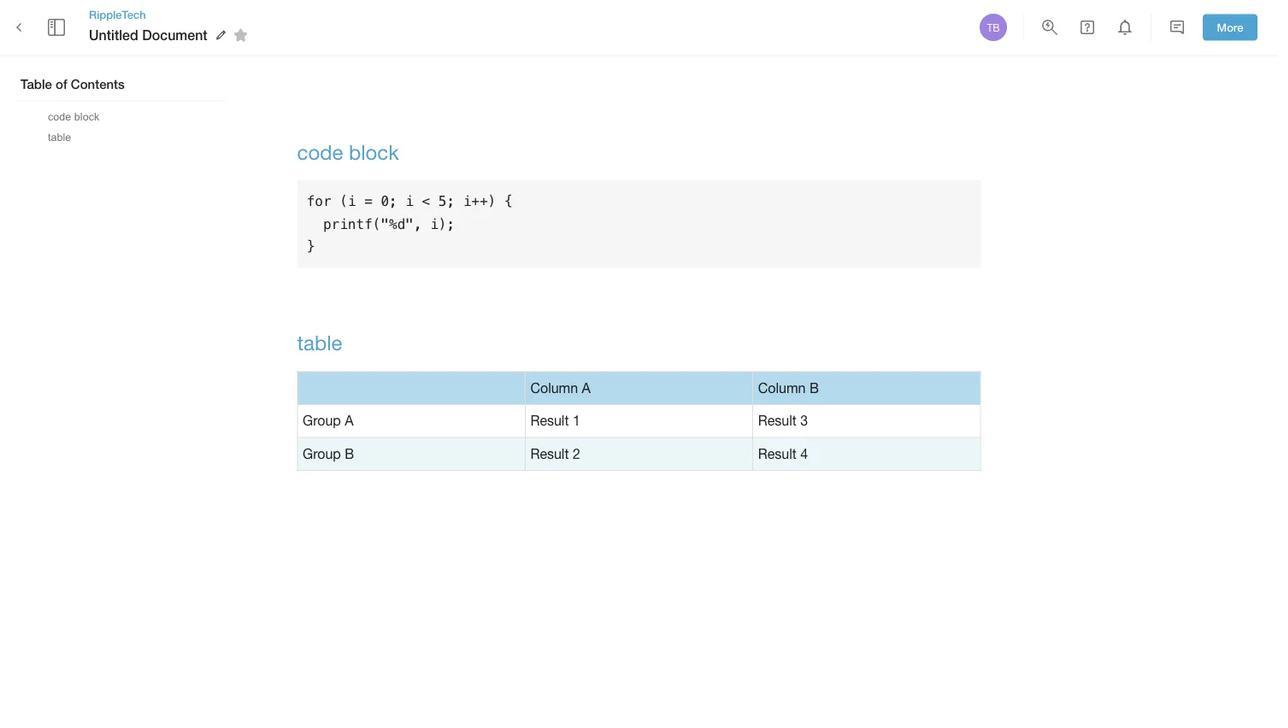 Task type: vqa. For each thing, say whether or not it's contained in the screenshot.
second help image from the top of the page
no



Task type: locate. For each thing, give the bounding box(es) containing it.
result 2
[[531, 446, 580, 462]]

column b
[[758, 380, 819, 396]]

a for group a
[[345, 413, 354, 429]]

b
[[810, 380, 819, 396], [345, 446, 354, 462]]

code block up (i
[[297, 140, 399, 164]]

1 group from the top
[[303, 413, 341, 429]]

table up the group a
[[297, 330, 342, 354]]

column for column b
[[758, 380, 806, 396]]

code block up table button
[[48, 110, 99, 122]]

1 vertical spatial a
[[345, 413, 354, 429]]

of
[[56, 77, 67, 92]]

0;
[[381, 193, 397, 209]]

0 vertical spatial a
[[582, 380, 591, 396]]

0 vertical spatial code block
[[48, 110, 99, 122]]

block
[[74, 110, 99, 122], [349, 140, 399, 164]]

0 horizontal spatial column
[[531, 380, 578, 396]]

0 horizontal spatial table
[[48, 131, 71, 143]]

untitled document
[[89, 27, 208, 43]]

group down the group a
[[303, 446, 341, 462]]

column for column a
[[531, 380, 578, 396]]

0 horizontal spatial a
[[345, 413, 354, 429]]

rippletech
[[89, 8, 146, 21]]

result left "3"
[[758, 413, 797, 429]]

code up for
[[297, 140, 343, 164]]

table of contents
[[21, 77, 125, 92]]

0 vertical spatial table
[[48, 131, 71, 143]]

group a
[[303, 413, 354, 429]]

1 vertical spatial block
[[349, 140, 399, 164]]

a
[[582, 380, 591, 396], [345, 413, 354, 429]]

block up =
[[349, 140, 399, 164]]

1 vertical spatial code block
[[297, 140, 399, 164]]

result left 4
[[758, 446, 797, 462]]

code block inside 'code block' button
[[48, 110, 99, 122]]

tb button
[[977, 11, 1010, 44]]

result left "1"
[[531, 413, 569, 429]]

group up "group b"
[[303, 413, 341, 429]]

printf("%d",
[[323, 216, 422, 232]]

result left 2
[[531, 446, 569, 462]]

column up result 1
[[531, 380, 578, 396]]

table down 'code block' button
[[48, 131, 71, 143]]

tb
[[987, 21, 1000, 33]]

block down contents
[[74, 110, 99, 122]]

1 vertical spatial group
[[303, 446, 341, 462]]

more button
[[1203, 14, 1258, 41]]

0 horizontal spatial code block
[[48, 110, 99, 122]]

0 vertical spatial group
[[303, 413, 341, 429]]

1 horizontal spatial b
[[810, 380, 819, 396]]

code up table button
[[48, 110, 71, 122]]

0 horizontal spatial block
[[74, 110, 99, 122]]

0 horizontal spatial b
[[345, 446, 354, 462]]

group
[[303, 413, 341, 429], [303, 446, 341, 462]]

1 vertical spatial code
[[297, 140, 343, 164]]

table
[[48, 131, 71, 143], [297, 330, 342, 354]]

for (i = 0; i < 5; i++) { printf("%d", i); }
[[307, 193, 513, 255]]

result
[[531, 413, 569, 429], [758, 413, 797, 429], [531, 446, 569, 462], [758, 446, 797, 462]]

i
[[406, 193, 414, 209]]

0 horizontal spatial code
[[48, 110, 71, 122]]

column
[[531, 380, 578, 396], [758, 380, 806, 396]]

column a
[[531, 380, 591, 396]]

column up result 3
[[758, 380, 806, 396]]

code inside button
[[48, 110, 71, 122]]

code block button
[[41, 107, 106, 126]]

block inside button
[[74, 110, 99, 122]]

1 column from the left
[[531, 380, 578, 396]]

i++)
[[463, 193, 496, 209]]

contents
[[71, 77, 125, 92]]

code
[[48, 110, 71, 122], [297, 140, 343, 164]]

1 vertical spatial table
[[297, 330, 342, 354]]

=
[[364, 193, 373, 209]]

1 horizontal spatial table
[[297, 330, 342, 354]]

result for result 3
[[758, 413, 797, 429]]

1 vertical spatial b
[[345, 446, 354, 462]]

2 group from the top
[[303, 446, 341, 462]]

1 horizontal spatial code
[[297, 140, 343, 164]]

}
[[307, 238, 315, 255]]

2
[[573, 446, 580, 462]]

1 horizontal spatial a
[[582, 380, 591, 396]]

0 vertical spatial b
[[810, 380, 819, 396]]

0 vertical spatial block
[[74, 110, 99, 122]]

0 vertical spatial code
[[48, 110, 71, 122]]

group for group b
[[303, 446, 341, 462]]

code block
[[48, 110, 99, 122], [297, 140, 399, 164]]

2 column from the left
[[758, 380, 806, 396]]

1 horizontal spatial column
[[758, 380, 806, 396]]



Task type: describe. For each thing, give the bounding box(es) containing it.
3
[[801, 413, 808, 429]]

1
[[573, 413, 580, 429]]

b for column b
[[810, 380, 819, 396]]

table button
[[41, 128, 78, 147]]

<
[[422, 193, 430, 209]]

group for group a
[[303, 413, 341, 429]]

untitled
[[89, 27, 138, 43]]

result 1
[[531, 413, 580, 429]]

5;
[[439, 193, 455, 209]]

a for column a
[[582, 380, 591, 396]]

table inside button
[[48, 131, 71, 143]]

4
[[801, 446, 808, 462]]

result 4
[[758, 446, 808, 462]]

more
[[1217, 21, 1244, 34]]

document
[[142, 27, 208, 43]]

result for result 4
[[758, 446, 797, 462]]

{
[[504, 193, 513, 209]]

1 horizontal spatial block
[[349, 140, 399, 164]]

table
[[21, 77, 52, 92]]

for
[[307, 193, 331, 209]]

rippletech link
[[89, 7, 254, 22]]

b for group b
[[345, 446, 354, 462]]

group b
[[303, 446, 354, 462]]

result for result 1
[[531, 413, 569, 429]]

i);
[[430, 216, 455, 232]]

result 3
[[758, 413, 808, 429]]

favorite image
[[231, 25, 251, 45]]

1 horizontal spatial code block
[[297, 140, 399, 164]]

result for result 2
[[531, 446, 569, 462]]

(i
[[340, 193, 356, 209]]



